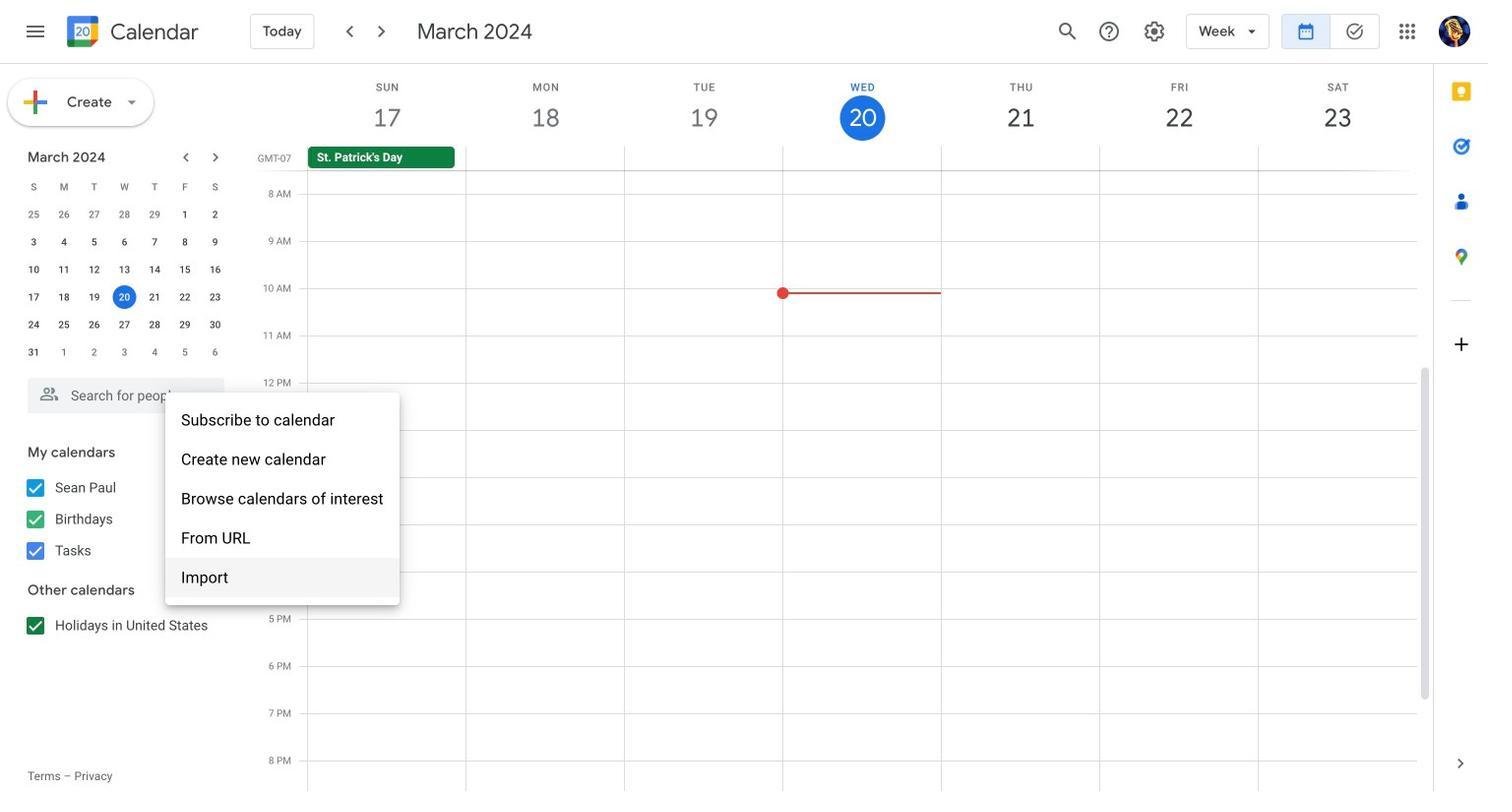 Task type: describe. For each thing, give the bounding box(es) containing it.
21 element
[[143, 286, 167, 309]]

14 element
[[143, 258, 167, 282]]

cell inside march 2024 grid
[[109, 284, 140, 311]]

february 25 element
[[22, 203, 46, 226]]

17 element
[[22, 286, 46, 309]]

Search for people text field
[[39, 378, 213, 414]]

30 element
[[203, 313, 227, 337]]

february 29 element
[[143, 203, 167, 226]]

31 element
[[22, 341, 46, 364]]

add calendars. menu
[[165, 393, 400, 606]]

7 element
[[143, 230, 167, 254]]

heading inside calendar element
[[106, 20, 199, 44]]

main drawer image
[[24, 20, 47, 43]]

12 element
[[82, 258, 106, 282]]

february 27 element
[[82, 203, 106, 226]]

8 element
[[173, 230, 197, 254]]

april 3 element
[[113, 341, 136, 364]]

23 element
[[203, 286, 227, 309]]

4 element
[[52, 230, 76, 254]]

19 element
[[82, 286, 106, 309]]

6 element
[[113, 230, 136, 254]]

29 element
[[173, 313, 197, 337]]

calendar element
[[63, 12, 199, 55]]



Task type: locate. For each thing, give the bounding box(es) containing it.
february 28 element
[[113, 203, 136, 226]]

april 5 element
[[173, 341, 197, 364]]

16 element
[[203, 258, 227, 282]]

5 element
[[82, 230, 106, 254]]

18 element
[[52, 286, 76, 309]]

april 4 element
[[143, 341, 167, 364]]

april 2 element
[[82, 341, 106, 364]]

1 element
[[173, 203, 197, 226]]

27 element
[[113, 313, 136, 337]]

settings menu image
[[1143, 20, 1167, 43]]

25 element
[[52, 313, 76, 337]]

heading
[[106, 20, 199, 44]]

24 element
[[22, 313, 46, 337]]

tab list
[[1435, 64, 1489, 736]]

row group
[[19, 201, 230, 366]]

13 element
[[113, 258, 136, 282]]

march 2024 grid
[[19, 173, 230, 366]]

22 element
[[173, 286, 197, 309]]

cell
[[467, 147, 625, 170], [625, 147, 783, 170], [783, 147, 942, 170], [942, 147, 1100, 170], [1100, 147, 1259, 170], [1259, 147, 1417, 170], [109, 284, 140, 311]]

grid
[[252, 64, 1434, 792]]

row
[[299, 147, 1434, 170], [19, 173, 230, 201], [19, 201, 230, 228], [19, 228, 230, 256], [19, 256, 230, 284], [19, 284, 230, 311], [19, 311, 230, 339], [19, 339, 230, 366]]

add other calendars image
[[171, 580, 191, 600]]

april 1 element
[[52, 341, 76, 364]]

10 element
[[22, 258, 46, 282]]

11 element
[[52, 258, 76, 282]]

20, today element
[[113, 286, 136, 309]]

3 element
[[22, 230, 46, 254]]

february 26 element
[[52, 203, 76, 226]]

26 element
[[82, 313, 106, 337]]

april 6 element
[[203, 341, 227, 364]]

9 element
[[203, 230, 227, 254]]

None search field
[[0, 370, 244, 414]]

my calendars list
[[4, 473, 244, 567]]

15 element
[[173, 258, 197, 282]]

2 element
[[203, 203, 227, 226]]

28 element
[[143, 313, 167, 337]]



Task type: vqa. For each thing, say whether or not it's contained in the screenshot.
Other calendars List
no



